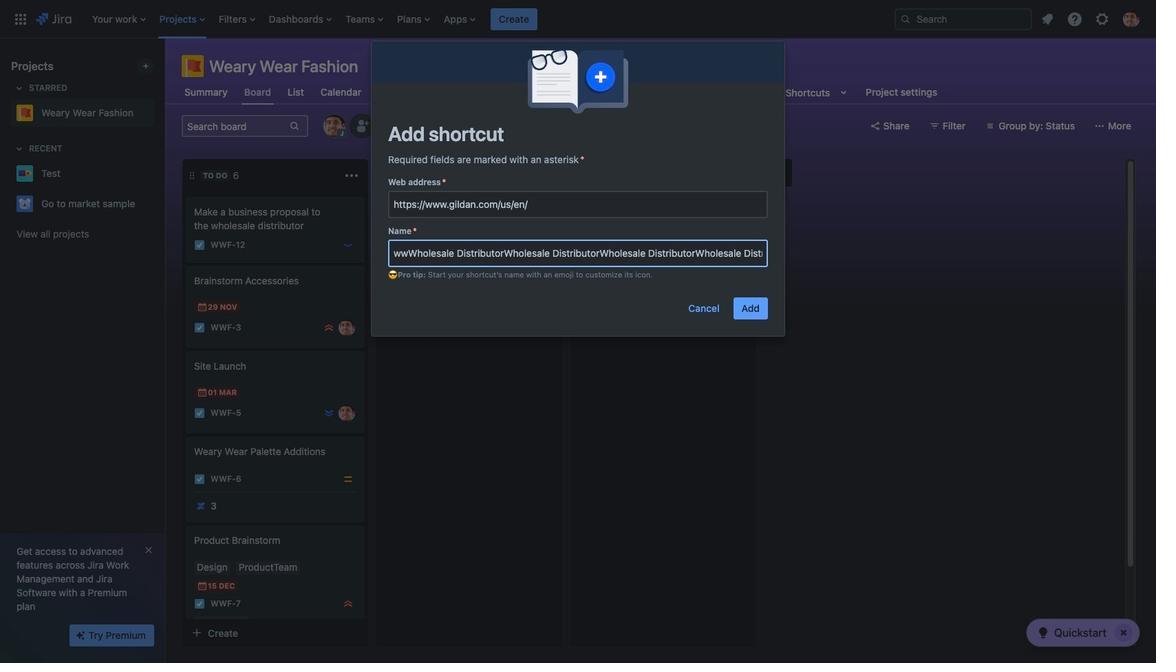 Task type: locate. For each thing, give the bounding box(es) containing it.
tab list
[[174, 80, 949, 105]]

1 horizontal spatial james peterson image
[[533, 289, 549, 306]]

2 vertical spatial task image
[[194, 474, 205, 485]]

0 horizontal spatial james peterson image
[[339, 319, 355, 336]]

banner
[[0, 0, 1157, 39]]

due date: 15 december 2023 image
[[197, 580, 208, 591], [197, 580, 208, 591]]

lowest image
[[324, 408, 335, 419]]

2 task image from the top
[[194, 598, 205, 609]]

2 task image from the top
[[194, 408, 205, 419]]

dialog
[[372, 41, 785, 336]]

list item
[[88, 0, 150, 38], [155, 0, 209, 38], [215, 0, 259, 38], [265, 0, 336, 38], [342, 0, 388, 38], [393, 0, 434, 38], [440, 0, 480, 38], [491, 0, 538, 38]]

task image for low icon
[[194, 240, 205, 251]]

james peterson image
[[533, 289, 549, 306], [339, 319, 355, 336]]

0 horizontal spatial highest image
[[324, 322, 335, 333]]

1 vertical spatial james peterson image
[[339, 319, 355, 336]]

task image
[[194, 240, 205, 251], [194, 408, 205, 419], [194, 474, 205, 485]]

1 task image from the top
[[194, 240, 205, 251]]

1 vertical spatial highest image
[[343, 598, 354, 609]]

None search field
[[895, 8, 1033, 30]]

0 vertical spatial highest image
[[324, 322, 335, 333]]

highest image
[[324, 322, 335, 333], [343, 598, 354, 609]]

4 list item from the left
[[265, 0, 336, 38]]

0 horizontal spatial list
[[85, 0, 884, 38]]

due date: 29 february 2024 image
[[391, 271, 402, 282], [391, 271, 402, 282]]

3 task image from the top
[[194, 474, 205, 485]]

show subtasks image
[[228, 618, 245, 634]]

due date: 01 march 2024 image
[[197, 387, 208, 398]]

1 vertical spatial task image
[[194, 598, 205, 609]]

jira image
[[36, 11, 71, 27], [36, 11, 71, 27]]

0 vertical spatial task image
[[194, 322, 205, 333]]

1 vertical spatial task image
[[194, 408, 205, 419]]

1 horizontal spatial highest image
[[343, 598, 354, 609]]

search image
[[901, 13, 912, 24]]

dismiss quickstart image
[[1113, 622, 1135, 644]]

james peterson image
[[339, 405, 355, 421]]

list
[[85, 0, 884, 38], [1036, 7, 1149, 31]]

medium image
[[343, 474, 354, 485]]

task image
[[194, 322, 205, 333], [194, 598, 205, 609]]

Search field
[[895, 8, 1033, 30]]

collapse recent projects image
[[11, 140, 28, 157]]

0 vertical spatial task image
[[194, 240, 205, 251]]



Task type: vqa. For each thing, say whether or not it's contained in the screenshot.
Collapse Starred Projects Image on the left top of the page
yes



Task type: describe. For each thing, give the bounding box(es) containing it.
due date: 01 march 2024 image
[[197, 387, 208, 398]]

1 task image from the top
[[194, 322, 205, 333]]

1 list item from the left
[[88, 0, 150, 38]]

7 list item from the left
[[440, 0, 480, 38]]

collapse starred projects image
[[11, 80, 28, 96]]

check image
[[1036, 625, 1052, 641]]

e.g. Atlassian website field
[[390, 241, 767, 266]]

e.g. http://www.atlassian.com url field
[[390, 192, 767, 217]]

close premium upgrade banner image
[[143, 545, 154, 556]]

add people image
[[354, 118, 370, 134]]

due date: 29 november 2023 image
[[197, 302, 208, 313]]

primary element
[[8, 0, 884, 38]]

5 list item from the left
[[342, 0, 388, 38]]

task image for medium 'image'
[[194, 474, 205, 485]]

6 list item from the left
[[393, 0, 434, 38]]

low image
[[343, 240, 354, 251]]

due date: 29 november 2023 image
[[197, 302, 208, 313]]

Search board text field
[[183, 116, 288, 136]]

create column image
[[771, 165, 787, 181]]

2 list item from the left
[[155, 0, 209, 38]]

8 list item from the left
[[491, 0, 538, 38]]

3 list item from the left
[[215, 0, 259, 38]]

1 horizontal spatial list
[[1036, 7, 1149, 31]]

0 vertical spatial james peterson image
[[533, 289, 549, 306]]



